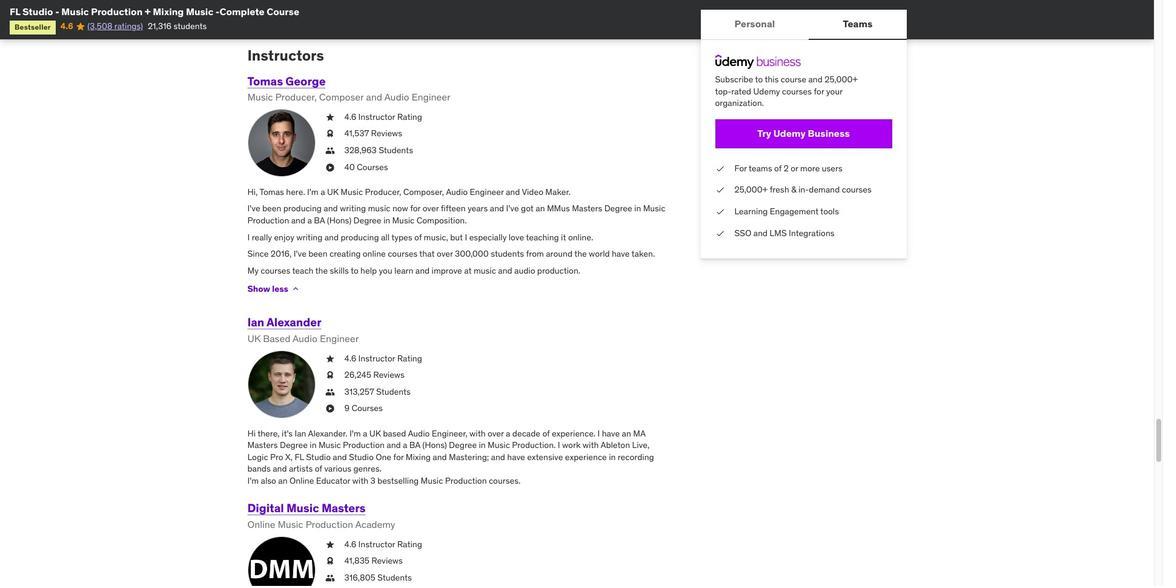 Task type: vqa. For each thing, say whether or not it's contained in the screenshot.
2nd Next icon from the bottom of the page
no



Task type: describe. For each thing, give the bounding box(es) containing it.
1 vertical spatial udemy
[[773, 127, 806, 139]]

top‑rated
[[715, 86, 751, 97]]

ba inside hi there, it's ian alexander. i'm a uk based audio engineer, with over a decade of experience. i have an ma masters degree in music production and a ba (hons) degree in music production. i work with ableton live, logic pro x, fl studio and studio one for mixing and mastering; and have extensive experience in recording bands and artists of various genres. i'm also an online educator with 3 bestselling music production courses.
[[409, 440, 420, 451]]

40 courses
[[344, 161, 388, 172]]

(hons) inside hi, tomas here. i'm a uk music producer, composer, audio engineer and video maker. i've been producing and writing music now for over fifteen years and i've got an mmus masters degree in music production and a ba (hons) degree in music composition. i really enjoy writing and producing all types of music, but i especially love teaching it online. since 2016, i've been creating online courses that over 300,000 students from around the world have taken. my courses teach the skills to help you learn and improve at music and audio production.
[[327, 215, 351, 226]]

ratings)
[[114, 21, 143, 32]]

and inside the subscribe to this course and 25,000+ top‑rated udemy courses for your organization.
[[808, 74, 822, 85]]

xsmall image left learning
[[715, 206, 725, 218]]

instructor for ian alexander
[[358, 353, 395, 364]]

that
[[419, 248, 435, 259]]

and i've
[[490, 203, 519, 214]]

in up mastering; on the bottom of the page
[[479, 440, 486, 451]]

0 horizontal spatial producing
[[283, 203, 322, 214]]

1 horizontal spatial music
[[474, 265, 496, 276]]

hi there, it's ian alexander. i'm a uk based audio engineer, with over a decade of experience. i have an ma masters degree in music production and a ba (hons) degree in music production. i work with ableton live, logic pro x, fl studio and studio one for mixing and mastering; and have extensive experience in recording bands and artists of various genres. i'm also an online educator with 3 bestselling music production courses.
[[247, 428, 654, 486]]

xsmall image left 40
[[325, 161, 335, 173]]

in up taken.
[[634, 203, 641, 214]]

degree up mastering; on the bottom of the page
[[449, 440, 477, 451]]

in down alexander.
[[310, 440, 317, 451]]

degree up the all
[[353, 215, 381, 226]]

one
[[376, 452, 391, 463]]

2
[[784, 163, 789, 174]]

academy
[[355, 519, 395, 531]]

engagement
[[770, 206, 818, 217]]

0 horizontal spatial with
[[352, 475, 368, 486]]

course
[[781, 74, 806, 85]]

reviews for digital music masters
[[372, 556, 403, 567]]

0 horizontal spatial writing
[[296, 232, 322, 243]]

316,805
[[344, 572, 375, 583]]

9 courses
[[344, 403, 383, 414]]

live,
[[632, 440, 650, 451]]

music down alexander.
[[319, 440, 341, 451]]

students for ian alexander
[[376, 386, 411, 397]]

music up mastering; on the bottom of the page
[[488, 440, 510, 451]]

xsmall image for 328,963 students
[[325, 145, 335, 157]]

mixing inside hi there, it's ian alexander. i'm a uk based audio engineer, with over a decade of experience. i have an ma masters degree in music production and a ba (hons) degree in music production. i work with ableton live, logic pro x, fl studio and studio one for mixing and mastering; and have extensive experience in recording bands and artists of various genres. i'm also an online educator with 3 bestselling music production courses.
[[406, 452, 431, 463]]

production inside hi, tomas here. i'm a uk music producer, composer, audio engineer and video maker. i've been producing and writing music now for over fifteen years and i've got an mmus masters degree in music production and a ba (hons) degree in music composition. i really enjoy writing and producing all types of music, but i especially love teaching it online. since 2016, i've been creating online courses that over 300,000 students from around the world have taken. my courses teach the skills to help you learn and improve at music and audio production.
[[247, 215, 289, 226]]

in up the all
[[383, 215, 390, 226]]

ian alexander link
[[247, 315, 321, 330]]

2 vertical spatial have
[[507, 452, 525, 463]]

0 vertical spatial the
[[574, 248, 587, 259]]

demand
[[809, 184, 840, 195]]

tomas inside tomas george music producer, composer and audio engineer
[[247, 74, 283, 88]]

1 vertical spatial have
[[602, 428, 620, 439]]

316,805 students
[[344, 572, 412, 583]]

educator
[[316, 475, 350, 486]]

0 vertical spatial of
[[774, 163, 782, 174]]

i left really
[[247, 232, 250, 243]]

over inside hi there, it's ian alexander. i'm a uk based audio engineer, with over a decade of experience. i have an ma masters degree in music production and a ba (hons) degree in music production. i work with ableton live, logic pro x, fl studio and studio one for mixing and mastering; and have extensive experience in recording bands and artists of various genres. i'm also an online educator with 3 bestselling music production courses.
[[488, 428, 504, 439]]

1 vertical spatial with
[[583, 440, 599, 451]]

engineer inside tomas george music producer, composer and audio engineer
[[412, 91, 451, 103]]

xsmall image left for
[[715, 163, 725, 175]]

4.6 left (3,508
[[60, 21, 73, 32]]

production up "(3,508 ratings)"
[[91, 5, 143, 18]]

fifteen
[[441, 203, 466, 214]]

ba inside hi, tomas here. i'm a uk music producer, composer, audio engineer and video maker. i've been producing and writing music now for over fifteen years and i've got an mmus masters degree in music production and a ba (hons) degree in music composition. i really enjoy writing and producing all types of music, but i especially love teaching it online. since 2016, i've been creating online courses that over 300,000 students from around the world have taken. my courses teach the skills to help you learn and improve at music and audio production.
[[314, 215, 325, 226]]

1 vertical spatial the
[[315, 265, 328, 276]]

music down digital music masters 'link'
[[278, 519, 303, 531]]

1 horizontal spatial with
[[469, 428, 486, 439]]

40
[[344, 161, 355, 172]]

300,000
[[455, 248, 489, 259]]

xsmall image down 'composer'
[[325, 111, 335, 123]]

2 horizontal spatial studio
[[349, 452, 374, 463]]

teaching
[[526, 232, 559, 243]]

41,835 reviews
[[344, 556, 403, 567]]

4.6 instructor rating for tomas george
[[344, 111, 422, 122]]

audio inside tomas george music producer, composer and audio engineer
[[384, 91, 409, 103]]

xsmall image inside show less button
[[291, 284, 300, 294]]

0 vertical spatial fl
[[10, 5, 20, 18]]

teams button
[[809, 10, 906, 39]]

xsmall image for 316,805 students
[[325, 572, 335, 584]]

0 horizontal spatial an
[[278, 475, 287, 486]]

328,963
[[344, 145, 377, 156]]

digital
[[247, 501, 284, 516]]

for inside hi, tomas here. i'm a uk music producer, composer, audio engineer and video maker. i've been producing and writing music now for over fifteen years and i've got an mmus masters degree in music production and a ba (hons) degree in music composition. i really enjoy writing and producing all types of music, but i especially love teaching it online. since 2016, i've been creating online courses that over 300,000 students from around the world have taken. my courses teach the skills to help you learn and improve at music and audio production.
[[410, 203, 421, 214]]

0 vertical spatial students
[[174, 21, 207, 32]]

sso and lms integrations
[[734, 227, 834, 238]]

1 horizontal spatial i've
[[294, 248, 306, 259]]

xsmall image left 41,835
[[325, 556, 335, 567]]

sso
[[734, 227, 751, 238]]

2016,
[[271, 248, 292, 259]]

online.
[[568, 232, 593, 243]]

328,963 students
[[344, 145, 413, 156]]

course
[[267, 5, 299, 18]]

hi,
[[247, 186, 258, 197]]

music right digital
[[286, 501, 319, 516]]

xsmall image for 26,245 reviews
[[325, 370, 335, 381]]

rating for digital music masters
[[397, 539, 422, 550]]

1 vertical spatial of
[[542, 428, 550, 439]]

and inside tomas george music producer, composer and audio engineer
[[366, 91, 382, 103]]

producer, inside hi, tomas here. i'm a uk music producer, composer, audio engineer and video maker. i've been producing and writing music now for over fifteen years and i've got an mmus masters degree in music production and a ba (hons) degree in music composition. i really enjoy writing and producing all types of music, but i especially love teaching it online. since 2016, i've been creating online courses that over 300,000 students from around the world have taken. my courses teach the skills to help you learn and improve at music and audio production.
[[365, 186, 401, 197]]

production down mastering; on the bottom of the page
[[445, 475, 487, 486]]

audio
[[514, 265, 535, 276]]

more
[[800, 163, 820, 174]]

maker.
[[545, 186, 571, 197]]

instructors
[[247, 46, 324, 65]]

degree up x,
[[280, 440, 308, 451]]

i right but
[[465, 232, 467, 243]]

tomas george music producer, composer and audio engineer
[[247, 74, 451, 103]]

work
[[562, 440, 581, 451]]

tomas george image
[[247, 109, 315, 177]]

subscribe
[[715, 74, 753, 85]]

all
[[381, 232, 390, 243]]

25,000+ inside the subscribe to this course and 25,000+ top‑rated udemy courses for your organization.
[[825, 74, 858, 85]]

hi
[[247, 428, 256, 439]]

313,257 students
[[344, 386, 411, 397]]

xsmall image down ian alexander uk based audio engineer
[[325, 353, 335, 365]]

show less
[[247, 283, 288, 294]]

i right experience.
[[598, 428, 600, 439]]

video
[[522, 186, 543, 197]]

music inside tomas george music producer, composer and audio engineer
[[247, 91, 273, 103]]

production inside digital music masters online music production academy
[[306, 519, 353, 531]]

composer,
[[403, 186, 444, 197]]

based
[[383, 428, 406, 439]]

ian inside ian alexander uk based audio engineer
[[247, 315, 264, 330]]

especially
[[469, 232, 507, 243]]

x,
[[285, 452, 293, 463]]

try udemy business
[[757, 127, 850, 139]]

artists
[[289, 464, 313, 474]]

fresh
[[770, 184, 789, 195]]

1 vertical spatial i'm
[[349, 428, 361, 439]]

i left work
[[558, 440, 560, 451]]

it
[[561, 232, 566, 243]]

music up taken.
[[643, 203, 665, 214]]

1 horizontal spatial been
[[308, 248, 327, 259]]

fl inside hi there, it's ian alexander. i'm a uk based audio engineer, with over a decade of experience. i have an ma masters degree in music production and a ba (hons) degree in music production. i work with ableton live, logic pro x, fl studio and studio one for mixing and mastering; and have extensive experience in recording bands and artists of various genres. i'm also an online educator with 3 bestselling music production courses.
[[295, 452, 304, 463]]

years
[[468, 203, 488, 214]]

got an mmus masters
[[521, 203, 602, 214]]

george
[[286, 74, 326, 88]]

you
[[379, 265, 392, 276]]

improve
[[432, 265, 462, 276]]

0 horizontal spatial studio
[[22, 5, 53, 18]]

digital music masters image
[[247, 536, 315, 586]]

&
[[791, 184, 796, 195]]

4.6 for ian alexander
[[344, 353, 356, 364]]

0 vertical spatial i've
[[247, 203, 260, 214]]

world
[[589, 248, 610, 259]]

taken.
[[632, 248, 655, 259]]

your
[[826, 86, 842, 97]]

music right bestselling
[[421, 475, 443, 486]]

audio inside hi there, it's ian alexander. i'm a uk based audio engineer, with over a decade of experience. i have an ma masters degree in music production and a ba (hons) degree in music production. i work with ableton live, logic pro x, fl studio and studio one for mixing and mastering; and have extensive experience in recording bands and artists of various genres. i'm also an online educator with 3 bestselling music production courses.
[[408, 428, 430, 439]]

learning
[[734, 206, 768, 217]]

online
[[363, 248, 386, 259]]

courses right demand
[[842, 184, 872, 195]]

21,316
[[148, 21, 171, 32]]

alexander
[[267, 315, 321, 330]]

ableton
[[601, 440, 630, 451]]

from
[[526, 248, 544, 259]]

really
[[252, 232, 272, 243]]

xsmall image left 9
[[325, 403, 335, 415]]

0 horizontal spatial music
[[368, 203, 390, 214]]

personal
[[734, 18, 775, 30]]

organization.
[[715, 98, 764, 109]]

313,257
[[344, 386, 374, 397]]

personal button
[[701, 10, 809, 39]]

bands
[[247, 464, 271, 474]]

(3,508
[[87, 21, 112, 32]]

41,537 reviews
[[344, 128, 402, 139]]

ma
[[633, 428, 645, 439]]

0 vertical spatial writing
[[340, 203, 366, 214]]

26,245
[[344, 370, 371, 380]]

3
[[370, 475, 375, 486]]

also
[[261, 475, 276, 486]]



Task type: locate. For each thing, give the bounding box(es) containing it.
xsmall image left "328,963"
[[325, 145, 335, 157]]

music
[[61, 5, 89, 18], [186, 5, 213, 18], [247, 91, 273, 103], [341, 186, 363, 197], [643, 203, 665, 214], [392, 215, 414, 226], [319, 440, 341, 451], [488, 440, 510, 451], [421, 475, 443, 486], [286, 501, 319, 516], [278, 519, 303, 531]]

0 vertical spatial instructor
[[358, 111, 395, 122]]

music left the now
[[368, 203, 390, 214]]

4.6 for tomas george
[[344, 111, 356, 122]]

1 horizontal spatial an
[[622, 428, 631, 439]]

based
[[263, 333, 290, 345]]

1 vertical spatial ba
[[409, 440, 420, 451]]

1 vertical spatial engineer
[[470, 186, 504, 197]]

1 vertical spatial reviews
[[373, 370, 404, 380]]

to
[[755, 74, 763, 85], [351, 265, 358, 276]]

udemy inside the subscribe to this course and 25,000+ top‑rated udemy courses for your organization.
[[753, 86, 780, 97]]

i've up teach
[[294, 248, 306, 259]]

3 4.6 instructor rating from the top
[[344, 539, 422, 550]]

rating up 26,245 reviews
[[397, 353, 422, 364]]

been up teach
[[308, 248, 327, 259]]

producer, down tomas george link
[[275, 91, 317, 103]]

4.6 instructor rating for ian alexander
[[344, 353, 422, 364]]

instructor for digital music masters
[[358, 539, 395, 550]]

music up 21,316 students
[[186, 5, 213, 18]]

25,000+ up learning
[[734, 184, 768, 195]]

producing
[[283, 203, 322, 214], [341, 232, 379, 243]]

pro
[[270, 452, 283, 463]]

engineer
[[412, 91, 451, 103], [470, 186, 504, 197], [320, 333, 359, 345]]

1 vertical spatial over
[[437, 248, 453, 259]]

logic
[[247, 452, 268, 463]]

4.6 up 41,537
[[344, 111, 356, 122]]

of
[[774, 163, 782, 174], [542, 428, 550, 439], [315, 464, 322, 474]]

love
[[509, 232, 524, 243]]

students for tomas george
[[379, 145, 413, 156]]

(3,508 ratings)
[[87, 21, 143, 32]]

audio inside ian alexander uk based audio engineer
[[293, 333, 317, 345]]

25,000+ up your
[[825, 74, 858, 85]]

since
[[247, 248, 269, 259]]

4.6 instructor rating for digital music masters
[[344, 539, 422, 550]]

1 vertical spatial masters
[[322, 501, 366, 516]]

masters down educator
[[322, 501, 366, 516]]

instructor up 41,835 reviews
[[358, 539, 395, 550]]

reviews up "328,963 students"
[[371, 128, 402, 139]]

0 horizontal spatial been
[[262, 203, 281, 214]]

1 horizontal spatial for
[[410, 203, 421, 214]]

1 horizontal spatial i'm
[[307, 186, 318, 197]]

uk inside hi there, it's ian alexander. i'm a uk based audio engineer, with over a decade of experience. i have an ma masters degree in music production and a ba (hons) degree in music production. i work with ableton live, logic pro x, fl studio and studio one for mixing and mastering; and have extensive experience in recording bands and artists of various genres. i'm also an online educator with 3 bestselling music production courses.
[[369, 428, 381, 439]]

xsmall image left fresh
[[715, 184, 725, 196]]

for
[[734, 163, 747, 174]]

i'm inside hi, tomas here. i'm a uk music producer, composer, audio engineer and video maker. i've been producing and writing music now for over fifteen years and i've got an mmus masters degree in music production and a ba (hons) degree in music composition. i really enjoy writing and producing all types of music, but i especially love teaching it online. since 2016, i've been creating online courses that over 300,000 students from around the world have taken. my courses teach the skills to help you learn and improve at music and audio production.
[[307, 186, 318, 197]]

0 horizontal spatial fl
[[10, 5, 20, 18]]

0 vertical spatial reviews
[[371, 128, 402, 139]]

an right also
[[278, 475, 287, 486]]

producer, up the now
[[365, 186, 401, 197]]

4.6 for digital music masters
[[344, 539, 356, 550]]

(hons) down engineer, at left
[[422, 440, 447, 451]]

(hons) up creating
[[327, 215, 351, 226]]

0 horizontal spatial ba
[[314, 215, 325, 226]]

xsmall image down digital music masters online music production academy
[[325, 539, 335, 551]]

4.6 instructor rating
[[344, 111, 422, 122], [344, 353, 422, 364], [344, 539, 422, 550]]

digital music masters link
[[247, 501, 366, 516]]

1 4.6 instructor rating from the top
[[344, 111, 422, 122]]

studio up artists
[[306, 452, 331, 463]]

xsmall image left 41,537
[[325, 128, 335, 140]]

fl right x,
[[295, 452, 304, 463]]

production up one
[[343, 440, 385, 451]]

2 vertical spatial engineer
[[320, 333, 359, 345]]

udemy business image
[[715, 55, 800, 69]]

this
[[765, 74, 779, 85]]

2 vertical spatial uk
[[369, 428, 381, 439]]

online down digital
[[247, 519, 275, 531]]

2 vertical spatial rating
[[397, 539, 422, 550]]

masters up logic
[[247, 440, 278, 451]]

2 vertical spatial 4.6 instructor rating
[[344, 539, 422, 550]]

xsmall image left 316,805
[[325, 572, 335, 584]]

to inside the subscribe to this course and 25,000+ top‑rated udemy courses for your organization.
[[755, 74, 763, 85]]

i'm down 9
[[349, 428, 361, 439]]

1 horizontal spatial ian
[[295, 428, 306, 439]]

with left 3
[[352, 475, 368, 486]]

teach
[[292, 265, 313, 276]]

been up really
[[262, 203, 281, 214]]

degree up world
[[604, 203, 632, 214]]

reviews for ian alexander
[[373, 370, 404, 380]]

0 vertical spatial tomas
[[247, 74, 283, 88]]

studio up bestseller
[[22, 5, 53, 18]]

enjoy
[[274, 232, 294, 243]]

audio inside hi, tomas here. i'm a uk music producer, composer, audio engineer and video maker. i've been producing and writing music now for over fifteen years and i've got an mmus masters degree in music production and a ba (hons) degree in music composition. i really enjoy writing and producing all types of music, but i especially love teaching it online. since 2016, i've been creating online courses that over 300,000 students from around the world have taken. my courses teach the skills to help you learn and improve at music and audio production.
[[446, 186, 468, 197]]

of right artists
[[315, 464, 322, 474]]

skills
[[330, 265, 349, 276]]

2 vertical spatial instructor
[[358, 539, 395, 550]]

0 horizontal spatial students
[[174, 21, 207, 32]]

tools
[[820, 206, 839, 217]]

0 vertical spatial 25,000+
[[825, 74, 858, 85]]

1 vertical spatial 4.6 instructor rating
[[344, 353, 422, 364]]

i'm down bands
[[247, 475, 259, 486]]

2 horizontal spatial i'm
[[349, 428, 361, 439]]

tab list
[[701, 10, 906, 40]]

xsmall image left "313,257"
[[325, 386, 335, 398]]

producer, inside tomas george music producer, composer and audio engineer
[[275, 91, 317, 103]]

1 instructor from the top
[[358, 111, 395, 122]]

instructor up 26,245 reviews
[[358, 353, 395, 364]]

fl up bestseller
[[10, 5, 20, 18]]

rating up 41,835 reviews
[[397, 539, 422, 550]]

0 horizontal spatial i've
[[247, 203, 260, 214]]

4.6 up the 26,245
[[344, 353, 356, 364]]

3 instructor from the top
[[358, 539, 395, 550]]

have inside hi, tomas here. i'm a uk music producer, composer, audio engineer and video maker. i've been producing and writing music now for over fifteen years and i've got an mmus masters degree in music production and a ba (hons) degree in music composition. i really enjoy writing and producing all types of music, but i especially love teaching it online. since 2016, i've been creating online courses that over 300,000 students from around the world have taken. my courses teach the skills to help you learn and improve at music and audio production.
[[612, 248, 630, 259]]

students down 'love'
[[491, 248, 524, 259]]

xsmall image left the 26,245
[[325, 370, 335, 381]]

0 vertical spatial been
[[262, 203, 281, 214]]

courses.
[[489, 475, 521, 486]]

masters
[[247, 440, 278, 451], [322, 501, 366, 516]]

experience.
[[552, 428, 596, 439]]

0 vertical spatial (hons)
[[327, 215, 351, 226]]

online down artists
[[290, 475, 314, 486]]

tomas inside hi, tomas here. i'm a uk music producer, composer, audio engineer and video maker. i've been producing and writing music now for over fifteen years and i've got an mmus masters degree in music production and a ba (hons) degree in music composition. i really enjoy writing and producing all types of music, but i especially love teaching it online. since 2016, i've been creating online courses that over 300,000 students from around the world have taken. my courses teach the skills to help you learn and improve at music and audio production.
[[259, 186, 284, 197]]

1 horizontal spatial ba
[[409, 440, 420, 451]]

1 vertical spatial students
[[491, 248, 524, 259]]

recording
[[618, 452, 654, 463]]

engineer inside hi, tomas here. i'm a uk music producer, composer, audio engineer and video maker. i've been producing and writing music now for over fifteen years and i've got an mmus masters degree in music production and a ba (hons) degree in music composition. i really enjoy writing and producing all types of music, but i especially love teaching it online. since 2016, i've been creating online courses that over 300,000 students from around the world have taken. my courses teach the skills to help you learn and improve at music and audio production.
[[470, 186, 504, 197]]

tomas right hi,
[[259, 186, 284, 197]]

in
[[634, 203, 641, 214], [383, 215, 390, 226], [310, 440, 317, 451], [479, 440, 486, 451], [609, 452, 616, 463]]

xsmall image for 41,537 reviews
[[325, 128, 335, 140]]

1 horizontal spatial studio
[[306, 452, 331, 463]]

0 vertical spatial have
[[612, 248, 630, 259]]

0 vertical spatial online
[[290, 475, 314, 486]]

2 horizontal spatial with
[[583, 440, 599, 451]]

2 vertical spatial over
[[488, 428, 504, 439]]

1 - from the left
[[55, 5, 59, 18]]

(hons) inside hi there, it's ian alexander. i'm a uk based audio engineer, with over a decade of experience. i have an ma masters degree in music production and a ba (hons) degree in music production. i work with ableton live, logic pro x, fl studio and studio one for mixing and mastering; and have extensive experience in recording bands and artists of various genres. i'm also an online educator with 3 bestselling music production courses.
[[422, 440, 447, 451]]

xsmall image
[[325, 128, 335, 140], [325, 145, 335, 157], [715, 227, 725, 239], [291, 284, 300, 294], [325, 370, 335, 381], [325, 572, 335, 584]]

writing down 40
[[340, 203, 366, 214]]

3 rating from the top
[[397, 539, 422, 550]]

audio right based
[[408, 428, 430, 439]]

uk inside ian alexander uk based audio engineer
[[247, 333, 261, 345]]

0 vertical spatial for
[[814, 86, 824, 97]]

uk inside hi, tomas here. i'm a uk music producer, composer, audio engineer and video maker. i've been producing and writing music now for over fifteen years and i've got an mmus masters degree in music production and a ba (hons) degree in music composition. i really enjoy writing and producing all types of music, but i especially love teaching it online. since 2016, i've been creating online courses that over 300,000 students from around the world have taken. my courses teach the skills to help you learn and improve at music and audio production.
[[327, 186, 339, 197]]

1 horizontal spatial mixing
[[406, 452, 431, 463]]

0 horizontal spatial of
[[315, 464, 322, 474]]

music down the now
[[392, 215, 414, 226]]

ian alexander uk based audio engineer
[[247, 315, 359, 345]]

music
[[368, 203, 390, 214], [474, 265, 496, 276]]

1 vertical spatial music
[[474, 265, 496, 276]]

mixing up 21,316
[[153, 5, 184, 18]]

courses inside the subscribe to this course and 25,000+ top‑rated udemy courses for your organization.
[[782, 86, 812, 97]]

around
[[546, 248, 572, 259]]

0 vertical spatial courses
[[357, 161, 388, 172]]

masters inside hi there, it's ian alexander. i'm a uk based audio engineer, with over a decade of experience. i have an ma masters degree in music production and a ba (hons) degree in music production. i work with ableton live, logic pro x, fl studio and studio one for mixing and mastering; and have extensive experience in recording bands and artists of various genres. i'm also an online educator with 3 bestselling music production courses.
[[247, 440, 278, 451]]

genres.
[[353, 464, 381, 474]]

0 vertical spatial engineer
[[412, 91, 451, 103]]

0 vertical spatial producing
[[283, 203, 322, 214]]

have right world
[[612, 248, 630, 259]]

0 horizontal spatial the
[[315, 265, 328, 276]]

0 vertical spatial 4.6 instructor rating
[[344, 111, 422, 122]]

music down 40
[[341, 186, 363, 197]]

1 vertical spatial students
[[376, 386, 411, 397]]

0 vertical spatial i'm
[[307, 186, 318, 197]]

audio up fifteen
[[446, 186, 468, 197]]

xsmall image
[[325, 111, 335, 123], [325, 161, 335, 173], [715, 163, 725, 175], [715, 184, 725, 196], [715, 206, 725, 218], [325, 353, 335, 365], [325, 386, 335, 398], [325, 403, 335, 415], [325, 539, 335, 551], [325, 556, 335, 567]]

in-
[[798, 184, 809, 195]]

2 vertical spatial of
[[315, 464, 322, 474]]

ian right it's
[[295, 428, 306, 439]]

i'm
[[307, 186, 318, 197], [349, 428, 361, 439], [247, 475, 259, 486]]

extensive
[[527, 452, 563, 463]]

students down the 41,537 reviews
[[379, 145, 413, 156]]

production.
[[537, 265, 580, 276]]

rating for tomas george
[[397, 111, 422, 122]]

i've
[[247, 203, 260, 214], [294, 248, 306, 259]]

2 - from the left
[[216, 5, 220, 18]]

audio
[[384, 91, 409, 103], [446, 186, 468, 197], [293, 333, 317, 345], [408, 428, 430, 439]]

it's
[[282, 428, 293, 439]]

the left skills
[[315, 265, 328, 276]]

with
[[469, 428, 486, 439], [583, 440, 599, 451], [352, 475, 368, 486]]

0 vertical spatial uk
[[327, 186, 339, 197]]

types
[[391, 232, 412, 243]]

courses for tomas george
[[357, 161, 388, 172]]

with up mastering; on the bottom of the page
[[469, 428, 486, 439]]

in down "ableton"
[[609, 452, 616, 463]]

of music,
[[414, 232, 448, 243]]

0 vertical spatial music
[[368, 203, 390, 214]]

courses down 'course'
[[782, 86, 812, 97]]

4.6 instructor rating up 41,835 reviews
[[344, 539, 422, 550]]

(hons)
[[327, 215, 351, 226], [422, 440, 447, 451]]

help
[[360, 265, 377, 276]]

less
[[272, 283, 288, 294]]

2 instructor from the top
[[358, 353, 395, 364]]

production up really
[[247, 215, 289, 226]]

2 4.6 instructor rating from the top
[[344, 353, 422, 364]]

2 rating from the top
[[397, 353, 422, 364]]

have down production.
[[507, 452, 525, 463]]

students right 21,316
[[174, 21, 207, 32]]

1 vertical spatial to
[[351, 265, 358, 276]]

1 horizontal spatial of
[[542, 428, 550, 439]]

1 rating from the top
[[397, 111, 422, 122]]

degree
[[604, 203, 632, 214], [353, 215, 381, 226], [280, 440, 308, 451], [449, 440, 477, 451]]

to inside hi, tomas here. i'm a uk music producer, composer, audio engineer and video maker. i've been producing and writing music now for over fifteen years and i've got an mmus masters degree in music production and a ba (hons) degree in music composition. i really enjoy writing and producing all types of music, but i especially love teaching it online. since 2016, i've been creating online courses that over 300,000 students from around the world have taken. my courses teach the skills to help you learn and improve at music and audio production.
[[351, 265, 358, 276]]

mastering;
[[449, 452, 489, 463]]

i'm right here.
[[307, 186, 318, 197]]

online inside digital music masters online music production academy
[[247, 519, 275, 531]]

alexander.
[[308, 428, 347, 439]]

for right the now
[[410, 203, 421, 214]]

1 horizontal spatial writing
[[340, 203, 366, 214]]

2 vertical spatial with
[[352, 475, 368, 486]]

0 horizontal spatial engineer
[[320, 333, 359, 345]]

experience
[[565, 452, 607, 463]]

for left your
[[814, 86, 824, 97]]

students for digital music masters
[[377, 572, 412, 583]]

21,316 students
[[148, 21, 207, 32]]

1 vertical spatial courses
[[352, 403, 383, 414]]

audio up the 41,537 reviews
[[384, 91, 409, 103]]

rating up the 41,537 reviews
[[397, 111, 422, 122]]

1 horizontal spatial to
[[755, 74, 763, 85]]

courses
[[782, 86, 812, 97], [842, 184, 872, 195], [388, 248, 417, 259], [261, 265, 290, 276]]

for teams of 2 or more users
[[734, 163, 842, 174]]

online
[[290, 475, 314, 486], [247, 519, 275, 531]]

4.6 up 41,835
[[344, 539, 356, 550]]

0 vertical spatial over
[[423, 203, 439, 214]]

over up the improve
[[437, 248, 453, 259]]

show
[[247, 283, 270, 294]]

0 vertical spatial producer,
[[275, 91, 317, 103]]

0 horizontal spatial uk
[[247, 333, 261, 345]]

0 horizontal spatial producer,
[[275, 91, 317, 103]]

instructor for tomas george
[[358, 111, 395, 122]]

business
[[808, 127, 850, 139]]

courses for ian alexander
[[352, 403, 383, 414]]

1 vertical spatial writing
[[296, 232, 322, 243]]

1 horizontal spatial fl
[[295, 452, 304, 463]]

or
[[791, 163, 798, 174]]

tomas down instructors
[[247, 74, 283, 88]]

1 vertical spatial rating
[[397, 353, 422, 364]]

composition.
[[417, 215, 467, 226]]

courses down 2016,
[[261, 265, 290, 276]]

to left this
[[755, 74, 763, 85]]

music down tomas george link
[[247, 91, 273, 103]]

engineer,
[[432, 428, 467, 439]]

rating
[[397, 111, 422, 122], [397, 353, 422, 364], [397, 539, 422, 550]]

courses down types
[[388, 248, 417, 259]]

1 vertical spatial online
[[247, 519, 275, 531]]

rating for ian alexander
[[397, 353, 422, 364]]

2 vertical spatial i'm
[[247, 475, 259, 486]]

0 horizontal spatial ian
[[247, 315, 264, 330]]

4.6 instructor rating up 26,245 reviews
[[344, 353, 422, 364]]

0 horizontal spatial 25,000+
[[734, 184, 768, 195]]

fl
[[10, 5, 20, 18], [295, 452, 304, 463]]

0 vertical spatial to
[[755, 74, 763, 85]]

ian inside hi there, it's ian alexander. i'm a uk based audio engineer, with over a decade of experience. i have an ma masters degree in music production and a ba (hons) degree in music production. i work with ableton live, logic pro x, fl studio and studio one for mixing and mastering; and have extensive experience in recording bands and artists of various genres. i'm also an online educator with 3 bestselling music production courses.
[[295, 428, 306, 439]]

0 vertical spatial mixing
[[153, 5, 184, 18]]

various
[[324, 464, 351, 474]]

with up the experience
[[583, 440, 599, 451]]

1 vertical spatial uk
[[247, 333, 261, 345]]

an left the ma
[[622, 428, 631, 439]]

music right at
[[474, 265, 496, 276]]

students down 41,835 reviews
[[377, 572, 412, 583]]

my
[[247, 265, 259, 276]]

25,000+
[[825, 74, 858, 85], [734, 184, 768, 195]]

2 vertical spatial for
[[393, 452, 404, 463]]

the down the "online."
[[574, 248, 587, 259]]

1 horizontal spatial 25,000+
[[825, 74, 858, 85]]

complete
[[220, 5, 265, 18]]

1 vertical spatial fl
[[295, 452, 304, 463]]

have
[[612, 248, 630, 259], [602, 428, 620, 439], [507, 452, 525, 463]]

0 horizontal spatial i'm
[[247, 475, 259, 486]]

0 vertical spatial masters
[[247, 440, 278, 451]]

now
[[392, 203, 408, 214]]

25,000+ fresh & in-demand courses
[[734, 184, 872, 195]]

music up (3,508
[[61, 5, 89, 18]]

but
[[450, 232, 463, 243]]

2 vertical spatial reviews
[[372, 556, 403, 567]]

4.6
[[60, 21, 73, 32], [344, 111, 356, 122], [344, 353, 356, 364], [344, 539, 356, 550]]

0 vertical spatial with
[[469, 428, 486, 439]]

2 horizontal spatial for
[[814, 86, 824, 97]]

mixing up bestselling
[[406, 452, 431, 463]]

ian alexander image
[[247, 350, 315, 418]]

1 vertical spatial producing
[[341, 232, 379, 243]]

online inside hi there, it's ian alexander. i'm a uk based audio engineer, with over a decade of experience. i have an ma masters degree in music production and a ba (hons) degree in music production. i work with ableton live, logic pro x, fl studio and studio one for mixing and mastering; and have extensive experience in recording bands and artists of various genres. i'm also an online educator with 3 bestselling music production courses.
[[290, 475, 314, 486]]

0 vertical spatial ba
[[314, 215, 325, 226]]

engineer inside ian alexander uk based audio engineer
[[320, 333, 359, 345]]

students down 26,245 reviews
[[376, 386, 411, 397]]

lms
[[770, 227, 787, 238]]

a
[[321, 186, 325, 197], [307, 215, 312, 226], [363, 428, 367, 439], [506, 428, 510, 439], [403, 440, 407, 451]]

reviews for tomas george
[[371, 128, 402, 139]]

show less button
[[247, 277, 300, 301]]

0 vertical spatial udemy
[[753, 86, 780, 97]]

of up production.
[[542, 428, 550, 439]]

xsmall image right less
[[291, 284, 300, 294]]

0 horizontal spatial online
[[247, 519, 275, 531]]

for inside the subscribe to this course and 25,000+ top‑rated udemy courses for your organization.
[[814, 86, 824, 97]]

1 vertical spatial producer,
[[365, 186, 401, 197]]

over left decade
[[488, 428, 504, 439]]

1 vertical spatial i've
[[294, 248, 306, 259]]

production.
[[512, 440, 556, 451]]

tab list containing personal
[[701, 10, 906, 40]]

for inside hi there, it's ian alexander. i'm a uk based audio engineer, with over a decade of experience. i have an ma masters degree in music production and a ba (hons) degree in music production. i work with ableton live, logic pro x, fl studio and studio one for mixing and mastering; and have extensive experience in recording bands and artists of various genres. i'm also an online educator with 3 bestselling music production courses.
[[393, 452, 404, 463]]

students inside hi, tomas here. i'm a uk music producer, composer, audio engineer and video maker. i've been producing and writing music now for over fifteen years and i've got an mmus masters degree in music production and a ba (hons) degree in music composition. i really enjoy writing and producing all types of music, but i especially love teaching it online. since 2016, i've been creating online courses that over 300,000 students from around the world have taken. my courses teach the skills to help you learn and improve at music and audio production.
[[491, 248, 524, 259]]

bestseller
[[15, 23, 51, 32]]

1 horizontal spatial producing
[[341, 232, 379, 243]]

0 vertical spatial ian
[[247, 315, 264, 330]]

masters inside digital music masters online music production academy
[[322, 501, 366, 516]]

xsmall image for sso and lms integrations
[[715, 227, 725, 239]]

over
[[423, 203, 439, 214], [437, 248, 453, 259], [488, 428, 504, 439]]

reviews up 316,805 students on the bottom
[[372, 556, 403, 567]]

0 vertical spatial rating
[[397, 111, 422, 122]]



